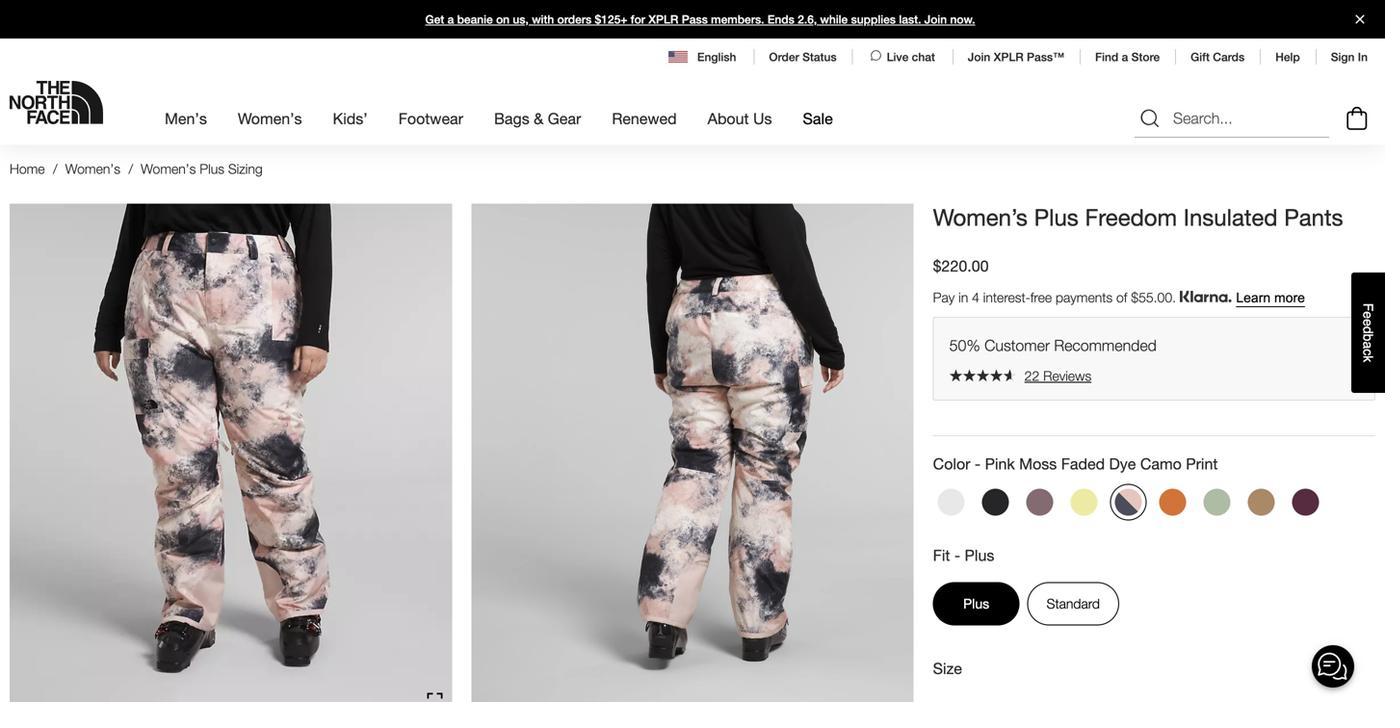 Task type: vqa. For each thing, say whether or not it's contained in the screenshot.
2nd Summit Navy OPTION
no



Task type: describe. For each thing, give the bounding box(es) containing it.
gift cards
[[1191, 50, 1245, 64]]

kids'
[[333, 109, 368, 128]]

Misty Sage radio
[[1200, 484, 1236, 521]]

gift cards link
[[1191, 50, 1245, 64]]

1 e from the top
[[1361, 312, 1377, 319]]

open full screen image
[[427, 694, 443, 703]]

Boysenberry radio
[[1288, 484, 1325, 521]]

pink moss faded dye camo print image
[[1116, 489, 1143, 516]]

1 / from the left
[[53, 161, 58, 177]]

Mandarin radio
[[1155, 484, 1192, 521]]

dye
[[1110, 455, 1137, 473]]

footwear
[[399, 109, 464, 128]]

pass
[[682, 13, 708, 26]]

help
[[1276, 50, 1301, 64]]

close image
[[1348, 15, 1373, 24]]

freedom
[[1086, 203, 1178, 231]]

pass™
[[1027, 50, 1065, 64]]

renewed
[[612, 109, 677, 128]]

$55.00.
[[1132, 290, 1177, 306]]

status
[[803, 50, 837, 64]]

payments
[[1056, 290, 1113, 306]]

chat
[[912, 50, 936, 64]]

view cart image
[[1343, 104, 1373, 133]]

gardenia white image
[[938, 489, 965, 516]]

c
[[1361, 349, 1377, 356]]

get a beanie on us, with orders $125+ for xplr pass members. ends 2.6, while supplies last. join now. link
[[0, 0, 1386, 39]]

learn more button
[[1237, 291, 1306, 306]]

on
[[496, 13, 510, 26]]

interest-
[[984, 290, 1031, 306]]

size
[[934, 660, 963, 678]]

50% customer recommended
[[950, 337, 1157, 355]]

0 vertical spatial women's link
[[238, 92, 302, 145]]

faded
[[1062, 455, 1105, 473]]

fawn grey snake charmer print image
[[1027, 489, 1054, 516]]

moss
[[1020, 455, 1058, 473]]

sun sprite image
[[1071, 489, 1098, 516]]

women's plus freedom insulated pants
[[934, 203, 1344, 231]]

22 reviews
[[1025, 368, 1092, 384]]

fit
[[934, 546, 951, 565]]

boysenberry image
[[1293, 489, 1320, 516]]

sign in
[[1332, 50, 1369, 64]]

join xplr pass™ link
[[968, 50, 1065, 64]]

2 horizontal spatial women's
[[238, 109, 302, 128]]

free
[[1031, 290, 1053, 306]]

bags & gear link
[[494, 92, 581, 145]]

50%
[[950, 337, 981, 355]]

a for get
[[448, 13, 454, 26]]

a for find
[[1122, 50, 1129, 64]]

sign in button
[[1332, 50, 1369, 64]]

footwear link
[[399, 92, 464, 145]]

Sun Sprite radio
[[1067, 484, 1103, 521]]

1 horizontal spatial xplr
[[994, 50, 1024, 64]]

find a store
[[1096, 50, 1161, 64]]

Search search field
[[1135, 99, 1330, 138]]

- for fit
[[955, 546, 961, 565]]

us,
[[513, 13, 529, 26]]

recommended
[[1055, 337, 1157, 355]]

fit - plus
[[934, 546, 995, 565]]

plus button
[[934, 583, 1020, 626]]

pink
[[986, 455, 1016, 473]]

mandarin image
[[1160, 489, 1187, 516]]

- for color
[[975, 455, 981, 473]]

0 horizontal spatial women's
[[65, 161, 120, 177]]

order status link
[[769, 50, 837, 64]]

in
[[1359, 50, 1369, 64]]

while
[[821, 13, 848, 26]]

standard button
[[1028, 583, 1120, 626]]

live
[[887, 50, 909, 64]]

orders
[[558, 13, 592, 26]]

&
[[534, 109, 544, 128]]

learn
[[1237, 291, 1271, 306]]

2 e from the top
[[1361, 319, 1377, 327]]

order status
[[769, 50, 837, 64]]

plus left freedom
[[1035, 203, 1079, 231]]

a inside button
[[1361, 342, 1377, 349]]

f e e d b a c k button
[[1352, 273, 1386, 393]]

in
[[959, 290, 969, 306]]

for
[[631, 13, 646, 26]]

$220.00
[[934, 257, 989, 275]]

beanie
[[457, 13, 493, 26]]

women's
[[934, 203, 1028, 231]]

22
[[1025, 368, 1040, 384]]



Task type: locate. For each thing, give the bounding box(es) containing it.
a right get
[[448, 13, 454, 26]]

a inside "link"
[[448, 13, 454, 26]]

join right last.
[[925, 13, 948, 26]]

xplr left pass™ on the right top
[[994, 50, 1024, 64]]

get
[[425, 13, 445, 26]]

4
[[973, 290, 980, 306]]

/
[[53, 161, 58, 177], [129, 161, 133, 177]]

customer
[[985, 337, 1050, 355]]

live chat button
[[868, 48, 938, 66]]

gift
[[1191, 50, 1210, 64]]

a
[[448, 13, 454, 26], [1122, 50, 1129, 64], [1361, 342, 1377, 349]]

1 horizontal spatial -
[[975, 455, 981, 473]]

color - pink moss faded dye camo print
[[934, 455, 1219, 473]]

insulated
[[1184, 203, 1278, 231]]

b
[[1361, 334, 1377, 342]]

1 vertical spatial women's link
[[65, 161, 120, 177]]

xplr
[[649, 13, 679, 26], [994, 50, 1024, 64]]

find a store link
[[1096, 50, 1161, 64]]

0 vertical spatial join
[[925, 13, 948, 26]]

ends
[[768, 13, 795, 26]]

learn more
[[1237, 291, 1306, 306]]

d
[[1361, 327, 1377, 334]]

/ right home link
[[53, 161, 58, 177]]

renewed link
[[612, 92, 677, 145]]

pay in 4 interest-free payments of $55.00.
[[934, 290, 1181, 306]]

kids' link
[[333, 92, 368, 145]]

/ left the women's plus sizing link
[[129, 161, 133, 177]]

men's link
[[165, 92, 207, 145]]

Fawn Grey Snake Charmer Print radio
[[1022, 484, 1059, 521]]

more
[[1275, 291, 1306, 306]]

join down now.
[[968, 50, 991, 64]]

e up the "b"
[[1361, 319, 1377, 327]]

us
[[754, 109, 773, 128]]

join inside "link"
[[925, 13, 948, 26]]

$125+
[[595, 13, 628, 26]]

the north face home page image
[[10, 81, 103, 124]]

cards
[[1214, 50, 1245, 64]]

help link
[[1276, 50, 1301, 64]]

2 / from the left
[[129, 161, 133, 177]]

supplies
[[852, 13, 896, 26]]

reviews
[[1044, 368, 1092, 384]]

plus inside button
[[964, 596, 990, 612]]

plus left sizing
[[200, 161, 225, 177]]

tnf black image
[[983, 489, 1010, 516]]

members.
[[711, 13, 765, 26]]

Gardenia White radio
[[934, 484, 970, 521]]

0 horizontal spatial join
[[925, 13, 948, 26]]

last.
[[900, 13, 922, 26]]

plus down "fit - plus"
[[964, 596, 990, 612]]

Pink Moss Faded Dye Camo Print radio
[[1111, 484, 1148, 521]]

0 vertical spatial a
[[448, 13, 454, 26]]

1 horizontal spatial a
[[1122, 50, 1129, 64]]

2.6,
[[798, 13, 817, 26]]

xplr inside "link"
[[649, 13, 679, 26]]

english link
[[669, 48, 739, 66]]

0 vertical spatial xplr
[[649, 13, 679, 26]]

women's link right home
[[65, 161, 120, 177]]

2 vertical spatial a
[[1361, 342, 1377, 349]]

bags & gear
[[494, 109, 581, 128]]

color option group
[[934, 484, 1376, 529]]

women's down men's link
[[141, 161, 196, 177]]

a up k
[[1361, 342, 1377, 349]]

- right "fit"
[[955, 546, 961, 565]]

1 vertical spatial -
[[955, 546, 961, 565]]

home link
[[10, 161, 45, 177]]

men's
[[165, 109, 207, 128]]

a right find
[[1122, 50, 1129, 64]]

almond butter image
[[1249, 489, 1276, 516]]

gear
[[548, 109, 581, 128]]

1 horizontal spatial /
[[129, 161, 133, 177]]

- left "pink"
[[975, 455, 981, 473]]

k
[[1361, 356, 1377, 363]]

0 horizontal spatial /
[[53, 161, 58, 177]]

bags
[[494, 109, 530, 128]]

0 vertical spatial -
[[975, 455, 981, 473]]

home / women's / women's plus sizing
[[10, 161, 263, 177]]

misty sage image
[[1204, 489, 1231, 516]]

sale link
[[803, 92, 833, 145]]

women's up sizing
[[238, 109, 302, 128]]

women's link
[[238, 92, 302, 145], [65, 161, 120, 177]]

women's plus sizing link
[[141, 161, 263, 177]]

print
[[1187, 455, 1219, 473]]

english
[[698, 50, 737, 64]]

TNF Black radio
[[978, 484, 1015, 521]]

1 horizontal spatial join
[[968, 50, 991, 64]]

women's right home
[[65, 161, 120, 177]]

-
[[975, 455, 981, 473], [955, 546, 961, 565]]

color
[[934, 455, 971, 473]]

1 horizontal spatial women's
[[141, 161, 196, 177]]

women's
[[238, 109, 302, 128], [65, 161, 120, 177], [141, 161, 196, 177]]

e up d
[[1361, 312, 1377, 319]]

search all image
[[1139, 107, 1162, 130]]

get a beanie on us, with orders $125+ for xplr pass members. ends 2.6, while supplies last. join now.
[[425, 13, 976, 26]]

about
[[708, 109, 749, 128]]

1 vertical spatial join
[[968, 50, 991, 64]]

of
[[1117, 290, 1128, 306]]

camo
[[1141, 455, 1182, 473]]

klarna image
[[1181, 291, 1233, 303]]

1 vertical spatial xplr
[[994, 50, 1024, 64]]

1 horizontal spatial women's link
[[238, 92, 302, 145]]

with
[[532, 13, 554, 26]]

store
[[1132, 50, 1161, 64]]

sign
[[1332, 50, 1355, 64]]

2 horizontal spatial a
[[1361, 342, 1377, 349]]

order
[[769, 50, 800, 64]]

about us
[[708, 109, 773, 128]]

0 horizontal spatial women's link
[[65, 161, 120, 177]]

find
[[1096, 50, 1119, 64]]

0 horizontal spatial a
[[448, 13, 454, 26]]

now.
[[951, 13, 976, 26]]

plus right "fit"
[[965, 546, 995, 565]]

sizing
[[228, 161, 263, 177]]

women's link up sizing
[[238, 92, 302, 145]]

1 vertical spatial a
[[1122, 50, 1129, 64]]

about us link
[[708, 92, 773, 145]]

0 horizontal spatial -
[[955, 546, 961, 565]]

Almond Butter radio
[[1244, 484, 1281, 521]]

join xplr pass™
[[968, 50, 1065, 64]]

home
[[10, 161, 45, 177]]

pants
[[1285, 203, 1344, 231]]

f e e d b a c k
[[1361, 303, 1377, 363]]

sale
[[803, 109, 833, 128]]

0 horizontal spatial xplr
[[649, 13, 679, 26]]

live chat
[[887, 50, 936, 64]]

f
[[1361, 303, 1377, 312]]

xplr right for
[[649, 13, 679, 26]]



